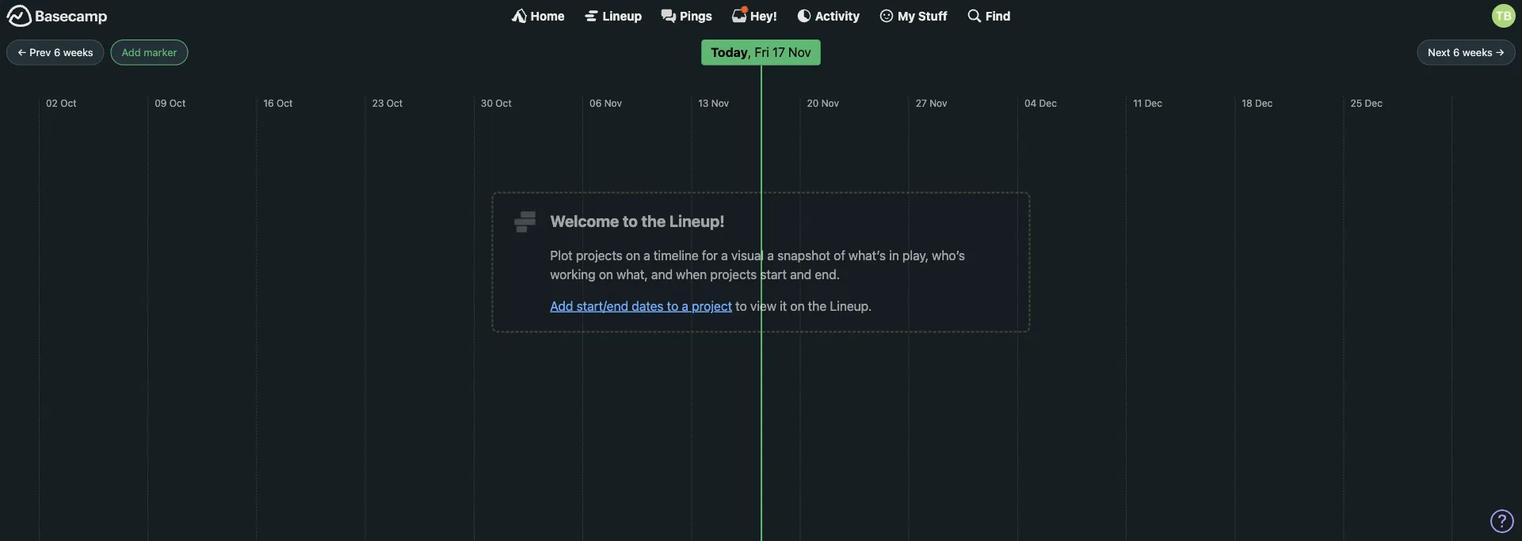 Task type: locate. For each thing, give the bounding box(es) containing it.
lineup.
[[830, 299, 872, 314]]

0 horizontal spatial to
[[623, 212, 638, 231]]

on right it
[[790, 299, 805, 314]]

oct
[[60, 97, 77, 109], [169, 97, 186, 109], [277, 97, 293, 109], [387, 97, 403, 109], [495, 97, 512, 109]]

of
[[834, 248, 845, 263]]

2 horizontal spatial on
[[790, 299, 805, 314]]

0 horizontal spatial the
[[641, 212, 666, 231]]

0 horizontal spatial add
[[122, 46, 141, 58]]

today
[[711, 45, 748, 60]]

to right dates
[[667, 299, 678, 314]]

switch accounts image
[[6, 4, 108, 29]]

oct for 16 oct
[[277, 97, 293, 109]]

add marker
[[122, 46, 177, 58]]

weeks right prev
[[63, 46, 93, 58]]

nov right 06 on the left top of the page
[[604, 97, 622, 109]]

30
[[481, 97, 493, 109]]

add
[[122, 46, 141, 58], [550, 299, 573, 314]]

02 oct
[[46, 97, 77, 109]]

the
[[641, 212, 666, 231], [808, 299, 827, 314]]

view
[[750, 299, 776, 314]]

6 right next
[[1453, 46, 1460, 58]]

a up what,
[[644, 248, 650, 263]]

activity link
[[796, 8, 860, 24]]

when
[[676, 267, 707, 282]]

projects
[[576, 248, 623, 263], [710, 267, 757, 282]]

projects down visual
[[710, 267, 757, 282]]

1 oct from the left
[[60, 97, 77, 109]]

1 vertical spatial on
[[599, 267, 613, 282]]

lineup!
[[669, 212, 725, 231]]

marker
[[144, 46, 177, 58]]

1 horizontal spatial and
[[790, 267, 812, 282]]

←
[[17, 46, 27, 58]]

dec right the 25
[[1365, 97, 1383, 109]]

weeks
[[63, 46, 93, 58], [1463, 46, 1493, 58]]

prev
[[30, 46, 51, 58]]

find button
[[967, 8, 1011, 24]]

on left what,
[[599, 267, 613, 282]]

04 dec
[[1024, 97, 1057, 109]]

oct right 09
[[169, 97, 186, 109]]

nov right 20
[[821, 97, 839, 109]]

0 horizontal spatial projects
[[576, 248, 623, 263]]

project
[[692, 299, 732, 314]]

1 vertical spatial the
[[808, 299, 827, 314]]

06 nov
[[590, 97, 622, 109]]

oct right 16
[[277, 97, 293, 109]]

my stuff
[[898, 9, 948, 23]]

projects up working
[[576, 248, 623, 263]]

nov for 13 nov
[[711, 97, 729, 109]]

a right for at the top of the page
[[721, 248, 728, 263]]

1 horizontal spatial weeks
[[1463, 46, 1493, 58]]

nov right '27'
[[930, 97, 947, 109]]

2 vertical spatial on
[[790, 299, 805, 314]]

0 vertical spatial on
[[626, 248, 640, 263]]

dates
[[632, 299, 664, 314]]

27
[[916, 97, 927, 109]]

1 dec from the left
[[1039, 97, 1057, 109]]

add down working
[[550, 299, 573, 314]]

a
[[644, 248, 650, 263], [721, 248, 728, 263], [767, 248, 774, 263], [682, 299, 689, 314]]

lineup
[[603, 9, 642, 23]]

dec right 04
[[1039, 97, 1057, 109]]

next
[[1428, 46, 1450, 58]]

25
[[1351, 97, 1362, 109]]

4 dec from the left
[[1365, 97, 1383, 109]]

2 nov from the left
[[711, 97, 729, 109]]

1 vertical spatial add
[[550, 299, 573, 314]]

02
[[46, 97, 58, 109]]

my stuff button
[[879, 8, 948, 24]]

and down snapshot
[[790, 267, 812, 282]]

1 horizontal spatial projects
[[710, 267, 757, 282]]

2 horizontal spatial to
[[736, 299, 747, 314]]

0 horizontal spatial 6
[[54, 46, 60, 58]]

oct for 23 oct
[[387, 97, 403, 109]]

2 weeks from the left
[[1463, 46, 1493, 58]]

1 horizontal spatial add
[[550, 299, 573, 314]]

and down timeline
[[651, 267, 673, 282]]

stuff
[[918, 9, 948, 23]]

09
[[155, 97, 167, 109]]

2 oct from the left
[[169, 97, 186, 109]]

weeks left the →
[[1463, 46, 1493, 58]]

3 dec from the left
[[1255, 97, 1273, 109]]

the down end.
[[808, 299, 827, 314]]

4 nov from the left
[[930, 97, 947, 109]]

dec for 18 dec
[[1255, 97, 1273, 109]]

nov
[[604, 97, 622, 109], [711, 97, 729, 109], [821, 97, 839, 109], [930, 97, 947, 109]]

a up start
[[767, 248, 774, 263]]

1 horizontal spatial 6
[[1453, 46, 1460, 58]]

the up timeline
[[641, 212, 666, 231]]

3 oct from the left
[[277, 97, 293, 109]]

nov for 06 nov
[[604, 97, 622, 109]]

main element
[[0, 0, 1522, 31]]

in
[[889, 248, 899, 263]]

what,
[[617, 267, 648, 282]]

add start/end dates to a project link
[[550, 299, 732, 314]]

2 dec from the left
[[1145, 97, 1162, 109]]

oct right 30
[[495, 97, 512, 109]]

1 horizontal spatial the
[[808, 299, 827, 314]]

4 oct from the left
[[387, 97, 403, 109]]

a left the project
[[682, 299, 689, 314]]

to
[[623, 212, 638, 231], [667, 299, 678, 314], [736, 299, 747, 314]]

0 vertical spatial the
[[641, 212, 666, 231]]

on
[[626, 248, 640, 263], [599, 267, 613, 282], [790, 299, 805, 314]]

3 nov from the left
[[821, 97, 839, 109]]

find
[[986, 9, 1011, 23]]

23 oct
[[372, 97, 403, 109]]

1 and from the left
[[651, 267, 673, 282]]

0 vertical spatial add
[[122, 46, 141, 58]]

06
[[590, 97, 602, 109]]

dec for 11 dec
[[1145, 97, 1162, 109]]

welcome to the lineup!
[[550, 212, 725, 231]]

oct right 02 at the left of the page
[[60, 97, 77, 109]]

plot projects on a timeline for a visual a snapshot of what's in play, who's working on what, and when projects start and end.
[[550, 248, 965, 282]]

5 oct from the left
[[495, 97, 512, 109]]

0 vertical spatial projects
[[576, 248, 623, 263]]

0 horizontal spatial and
[[651, 267, 673, 282]]

0 horizontal spatial on
[[599, 267, 613, 282]]

13
[[698, 97, 709, 109]]

welcome
[[550, 212, 619, 231]]

6
[[54, 46, 60, 58], [1453, 46, 1460, 58]]

11
[[1133, 97, 1142, 109]]

dec
[[1039, 97, 1057, 109], [1145, 97, 1162, 109], [1255, 97, 1273, 109], [1365, 97, 1383, 109]]

hey!
[[750, 9, 777, 23]]

18 dec
[[1242, 97, 1273, 109]]

dec right 18 at the top right of page
[[1255, 97, 1273, 109]]

to left view
[[736, 299, 747, 314]]

0 horizontal spatial weeks
[[63, 46, 93, 58]]

start
[[760, 267, 787, 282]]

add start/end dates to a project to view it on the lineup.
[[550, 299, 872, 314]]

to right the welcome on the top of the page
[[623, 212, 638, 231]]

on up what,
[[626, 248, 640, 263]]

add left the marker
[[122, 46, 141, 58]]

1 nov from the left
[[604, 97, 622, 109]]

nov right 13
[[711, 97, 729, 109]]

dec right 11
[[1145, 97, 1162, 109]]

oct for 09 oct
[[169, 97, 186, 109]]

6 right prev
[[54, 46, 60, 58]]

2 6 from the left
[[1453, 46, 1460, 58]]

oct right the 23
[[387, 97, 403, 109]]

and
[[651, 267, 673, 282], [790, 267, 812, 282]]



Task type: describe. For each thing, give the bounding box(es) containing it.
add for add start/end dates to a project to view it on the lineup.
[[550, 299, 573, 314]]

1 6 from the left
[[54, 46, 60, 58]]

home
[[531, 9, 565, 23]]

30 oct
[[481, 97, 512, 109]]

hey! button
[[731, 6, 777, 24]]

timeline
[[654, 248, 699, 263]]

← prev 6 weeks
[[17, 46, 93, 58]]

16 oct
[[263, 97, 293, 109]]

nov for 27 nov
[[930, 97, 947, 109]]

what's
[[849, 248, 886, 263]]

snapshot
[[777, 248, 830, 263]]

my
[[898, 9, 915, 23]]

who's
[[932, 248, 965, 263]]

25 dec
[[1351, 97, 1383, 109]]

add for add marker
[[122, 46, 141, 58]]

oct for 30 oct
[[495, 97, 512, 109]]

18
[[1242, 97, 1252, 109]]

20 nov
[[807, 97, 839, 109]]

pings
[[680, 9, 712, 23]]

lineup link
[[584, 8, 642, 24]]

play,
[[903, 248, 929, 263]]

27 nov
[[916, 97, 947, 109]]

20
[[807, 97, 819, 109]]

oct for 02 oct
[[60, 97, 77, 109]]

add marker link
[[111, 40, 188, 65]]

start/end
[[577, 299, 628, 314]]

→
[[1495, 46, 1505, 58]]

11 dec
[[1133, 97, 1162, 109]]

end.
[[815, 267, 840, 282]]

home link
[[512, 8, 565, 24]]

it
[[780, 299, 787, 314]]

1 horizontal spatial on
[[626, 248, 640, 263]]

dec for 04 dec
[[1039, 97, 1057, 109]]

visual
[[731, 248, 764, 263]]

nov for 20 nov
[[821, 97, 839, 109]]

tim burton image
[[1492, 4, 1516, 28]]

for
[[702, 248, 718, 263]]

09 oct
[[155, 97, 186, 109]]

plot
[[550, 248, 573, 263]]

23
[[372, 97, 384, 109]]

dec for 25 dec
[[1365, 97, 1383, 109]]

1 horizontal spatial to
[[667, 299, 678, 314]]

pings button
[[661, 8, 712, 24]]

1 weeks from the left
[[63, 46, 93, 58]]

04
[[1024, 97, 1037, 109]]

1 vertical spatial projects
[[710, 267, 757, 282]]

next 6 weeks →
[[1428, 46, 1505, 58]]

13 nov
[[698, 97, 729, 109]]

working
[[550, 267, 596, 282]]

activity
[[815, 9, 860, 23]]

16
[[263, 97, 274, 109]]

2 and from the left
[[790, 267, 812, 282]]



Task type: vqa. For each thing, say whether or not it's contained in the screenshot.
snapshot
yes



